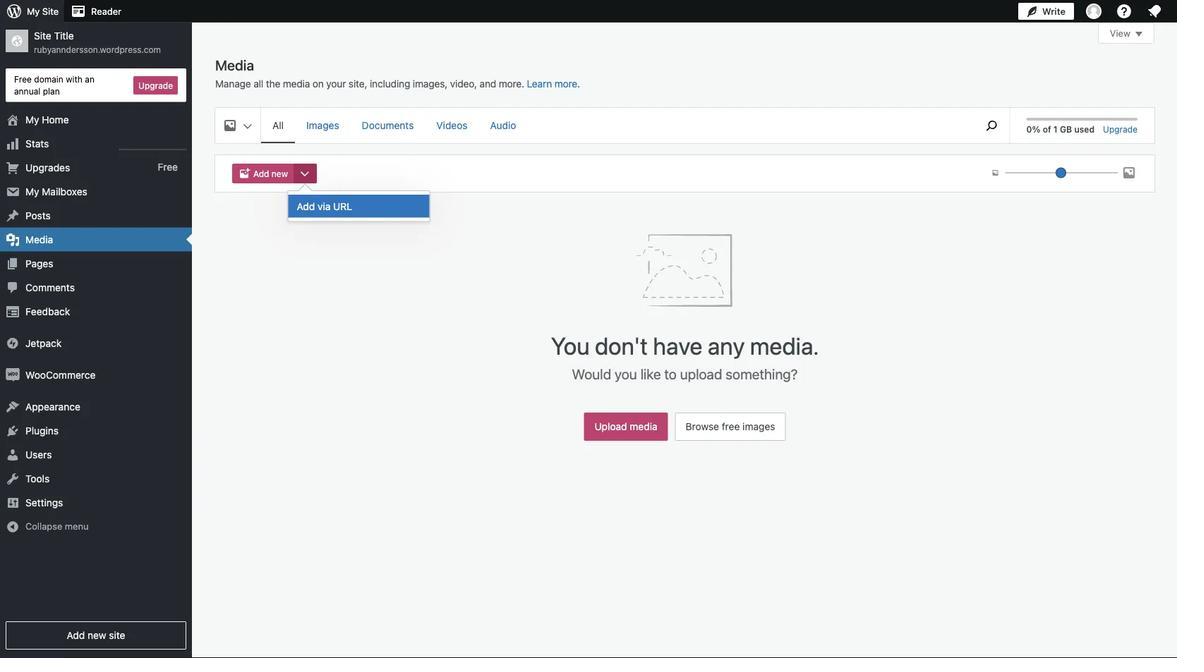 Task type: vqa. For each thing, say whether or not it's contained in the screenshot.
range field inside 'You don't have any media.' main content
yes



Task type: describe. For each thing, give the bounding box(es) containing it.
mailboxes
[[42, 186, 87, 197]]

site title rubyanndersson.wordpress.com
[[34, 30, 161, 54]]

settings link
[[0, 491, 192, 515]]

don't
[[595, 331, 648, 360]]

new for add new
[[272, 169, 288, 179]]

gb
[[1060, 124, 1072, 134]]

learn more
[[527, 78, 578, 90]]

users link
[[0, 443, 192, 467]]

closed image
[[1136, 32, 1143, 37]]

reader link
[[64, 0, 127, 23]]

my mailboxes link
[[0, 180, 192, 204]]

videos
[[437, 120, 468, 131]]

used
[[1075, 124, 1095, 134]]

add new group
[[232, 164, 323, 184]]

upload
[[680, 366, 722, 382]]

highest hourly views 0 image
[[119, 141, 186, 150]]

images
[[306, 120, 339, 131]]

plugins link
[[0, 419, 192, 443]]

add via url tooltip
[[288, 184, 437, 222]]

images
[[743, 421, 775, 433]]

videos link
[[425, 108, 479, 142]]

menu
[[65, 521, 89, 532]]

all
[[272, 120, 284, 131]]

0%
[[1027, 124, 1041, 134]]

posts link
[[0, 204, 192, 228]]

upgrade inside 'you don't have any media.' main content
[[1103, 124, 1138, 134]]

an
[[85, 74, 95, 84]]

reader
[[91, 6, 121, 17]]

my for my mailboxes
[[25, 186, 39, 197]]

documents link
[[351, 108, 425, 142]]

manage
[[215, 78, 251, 90]]

on
[[313, 78, 324, 90]]

write
[[1043, 6, 1066, 17]]

media manage all the media on your site, including images, video, and more. learn more .
[[215, 56, 580, 90]]

add for add via url
[[297, 200, 315, 212]]

feedback
[[25, 306, 70, 317]]

tools link
[[0, 467, 192, 491]]

site
[[109, 630, 125, 642]]

any
[[708, 331, 745, 360]]

tools
[[25, 473, 50, 485]]

free for free domain with an annual plan
[[14, 74, 32, 84]]

free
[[722, 421, 740, 433]]

site inside site title rubyanndersson.wordpress.com
[[34, 30, 51, 42]]

my for my site
[[27, 6, 40, 17]]

help image
[[1116, 3, 1133, 20]]

.
[[578, 78, 580, 90]]

open search image
[[975, 117, 1010, 134]]

something?
[[726, 366, 798, 382]]

your
[[326, 78, 346, 90]]

like
[[641, 366, 661, 382]]

home
[[42, 114, 69, 125]]

collapse menu link
[[0, 515, 192, 538]]

site,
[[349, 78, 367, 90]]

you don't have any media. would you like to upload something?
[[551, 331, 819, 382]]

comments
[[25, 282, 75, 293]]

media for media
[[25, 234, 53, 245]]

collapse
[[25, 521, 62, 532]]

my home
[[25, 114, 69, 125]]

posts
[[25, 210, 51, 221]]

woocommerce
[[25, 369, 96, 381]]

upload media
[[595, 421, 658, 433]]

none range field inside 'you don't have any media.' main content
[[1005, 167, 1118, 179]]

add via url
[[297, 200, 352, 212]]

would
[[572, 366, 611, 382]]



Task type: locate. For each thing, give the bounding box(es) containing it.
audio
[[490, 120, 516, 131]]

1 vertical spatial upgrade
[[1103, 124, 1138, 134]]

0 vertical spatial media
[[215, 56, 254, 73]]

0 horizontal spatial media
[[25, 234, 53, 245]]

my for my home
[[25, 114, 39, 125]]

0 horizontal spatial free
[[14, 74, 32, 84]]

title
[[54, 30, 74, 42]]

1 vertical spatial new
[[88, 630, 106, 642]]

media inside media manage all the media on your site, including images, video, and more. learn more .
[[283, 78, 310, 90]]

my inside 'link'
[[25, 114, 39, 125]]

site up 'title'
[[42, 6, 59, 17]]

all
[[254, 78, 263, 90]]

url
[[333, 200, 352, 212]]

audio link
[[479, 108, 528, 142]]

menu
[[261, 108, 967, 143]]

you
[[615, 366, 637, 382]]

pages link
[[0, 252, 192, 276]]

1
[[1054, 124, 1058, 134]]

new for add new site
[[88, 630, 106, 642]]

free inside free domain with an annual plan
[[14, 74, 32, 84]]

settings
[[25, 497, 63, 509]]

upload
[[595, 421, 627, 433]]

via
[[318, 200, 331, 212]]

1 horizontal spatial free
[[158, 162, 178, 173]]

media.
[[750, 331, 819, 360]]

upgrade right used at top right
[[1103, 124, 1138, 134]]

add new
[[253, 169, 288, 179]]

add left the via
[[297, 200, 315, 212]]

learn more link
[[527, 78, 578, 90]]

upgrade button
[[133, 76, 178, 94]]

img image for jetpack
[[6, 336, 20, 351]]

domain
[[34, 74, 63, 84]]

0 horizontal spatial add
[[67, 630, 85, 642]]

0 vertical spatial upgrade
[[138, 80, 173, 90]]

my home link
[[0, 108, 192, 132]]

add via url menu
[[288, 191, 430, 221]]

1 horizontal spatial add
[[253, 169, 269, 179]]

add new site
[[67, 630, 125, 642]]

add inside group
[[253, 169, 269, 179]]

add new site link
[[6, 622, 186, 650]]

new
[[272, 169, 288, 179], [88, 630, 106, 642]]

img image for woocommerce
[[6, 368, 20, 382]]

free domain with an annual plan
[[14, 74, 95, 96]]

1 vertical spatial my
[[25, 114, 39, 125]]

1 img image from the top
[[6, 336, 20, 351]]

media up manage
[[215, 56, 254, 73]]

1 horizontal spatial new
[[272, 169, 288, 179]]

img image inside woocommerce link
[[6, 368, 20, 382]]

all link
[[261, 108, 295, 142]]

2 img image from the top
[[6, 368, 20, 382]]

img image left the jetpack
[[6, 336, 20, 351]]

1 vertical spatial img image
[[6, 368, 20, 382]]

view button
[[1098, 23, 1155, 44]]

0 horizontal spatial upgrade
[[138, 80, 173, 90]]

write link
[[1019, 0, 1074, 23]]

have
[[653, 331, 703, 360]]

upgrade inside button
[[138, 80, 173, 90]]

site left 'title'
[[34, 30, 51, 42]]

view
[[1110, 28, 1131, 38]]

1 vertical spatial site
[[34, 30, 51, 42]]

images link
[[295, 108, 351, 142]]

menu containing all
[[261, 108, 967, 143]]

upgrades
[[25, 162, 70, 173]]

add down all link
[[253, 169, 269, 179]]

media left on
[[283, 78, 310, 90]]

1 vertical spatial add
[[297, 200, 315, 212]]

img image
[[6, 336, 20, 351], [6, 368, 20, 382]]

jetpack link
[[0, 331, 192, 355]]

media up pages
[[25, 234, 53, 245]]

my
[[27, 6, 40, 17], [25, 114, 39, 125], [25, 186, 39, 197]]

1 vertical spatial free
[[158, 162, 178, 173]]

documents
[[362, 120, 414, 131]]

media for media manage all the media on your site, including images, video, and more. learn more .
[[215, 56, 254, 73]]

0% of 1 gb used
[[1027, 124, 1095, 134]]

2 horizontal spatial add
[[297, 200, 315, 212]]

0 vertical spatial free
[[14, 74, 32, 84]]

0 vertical spatial add
[[253, 169, 269, 179]]

0 vertical spatial media
[[283, 78, 310, 90]]

img image left woocommerce
[[6, 368, 20, 382]]

2 vertical spatial my
[[25, 186, 39, 197]]

users
[[25, 449, 52, 461]]

free for free
[[158, 162, 178, 173]]

new down all in the top left of the page
[[272, 169, 288, 179]]

my mailboxes
[[25, 186, 87, 197]]

new inside group
[[272, 169, 288, 179]]

manage your notifications image
[[1146, 3, 1163, 20]]

add for add new
[[253, 169, 269, 179]]

you don't have any media. main content
[[215, 23, 1155, 448]]

None range field
[[1005, 167, 1118, 179]]

media
[[215, 56, 254, 73], [25, 234, 53, 245]]

appearance link
[[0, 395, 192, 419]]

0 vertical spatial my
[[27, 6, 40, 17]]

1 vertical spatial media
[[630, 421, 658, 433]]

collapse menu
[[25, 521, 89, 532]]

feedback link
[[0, 300, 192, 324]]

browse free images
[[686, 421, 775, 433]]

my site link
[[0, 0, 64, 23]]

more.
[[499, 78, 524, 90]]

browse
[[686, 421, 719, 433]]

1 horizontal spatial media
[[215, 56, 254, 73]]

video,
[[450, 78, 477, 90]]

upgrade
[[138, 80, 173, 90], [1103, 124, 1138, 134]]

media right upload
[[630, 421, 658, 433]]

my left home at the left
[[25, 114, 39, 125]]

None search field
[[975, 108, 1010, 143]]

pages
[[25, 258, 53, 269]]

plugins
[[25, 425, 59, 437]]

rubyanndersson.wordpress.com
[[34, 45, 161, 54]]

2 vertical spatial add
[[67, 630, 85, 642]]

my up posts
[[25, 186, 39, 197]]

1 vertical spatial media
[[25, 234, 53, 245]]

0 vertical spatial site
[[42, 6, 59, 17]]

my site
[[27, 6, 59, 17]]

browse free images button
[[675, 413, 786, 441]]

0 horizontal spatial media
[[283, 78, 310, 90]]

my left reader link
[[27, 6, 40, 17]]

add inside button
[[297, 200, 315, 212]]

jetpack
[[25, 337, 62, 349]]

1 horizontal spatial media
[[630, 421, 658, 433]]

free
[[14, 74, 32, 84], [158, 162, 178, 173]]

add
[[253, 169, 269, 179], [297, 200, 315, 212], [67, 630, 85, 642]]

upgrade up highest hourly views 0 image
[[138, 80, 173, 90]]

with
[[66, 74, 83, 84]]

add for add new site
[[67, 630, 85, 642]]

1 horizontal spatial upgrade
[[1103, 124, 1138, 134]]

new left site
[[88, 630, 106, 642]]

and
[[480, 78, 496, 90]]

stats link
[[0, 132, 192, 156]]

of
[[1043, 124, 1052, 134]]

appearance
[[25, 401, 80, 413]]

images,
[[413, 78, 448, 90]]

0 horizontal spatial new
[[88, 630, 106, 642]]

menu inside 'you don't have any media.' main content
[[261, 108, 967, 143]]

woocommerce link
[[0, 363, 192, 387]]

including
[[370, 78, 410, 90]]

free down highest hourly views 0 image
[[158, 162, 178, 173]]

you
[[551, 331, 590, 360]]

to
[[665, 366, 677, 382]]

none search field inside 'you don't have any media.' main content
[[975, 108, 1010, 143]]

stats
[[25, 138, 49, 149]]

free up 'annual plan'
[[14, 74, 32, 84]]

0 vertical spatial img image
[[6, 336, 20, 351]]

add left site
[[67, 630, 85, 642]]

comments link
[[0, 276, 192, 300]]

img image inside jetpack link
[[6, 336, 20, 351]]

site
[[42, 6, 59, 17], [34, 30, 51, 42]]

the
[[266, 78, 280, 90]]

annual plan
[[14, 86, 60, 96]]

add via url button
[[288, 195, 430, 218]]

0 vertical spatial new
[[272, 169, 288, 179]]

media inside media manage all the media on your site, including images, video, and more. learn more .
[[215, 56, 254, 73]]

my profile image
[[1086, 4, 1102, 19]]



